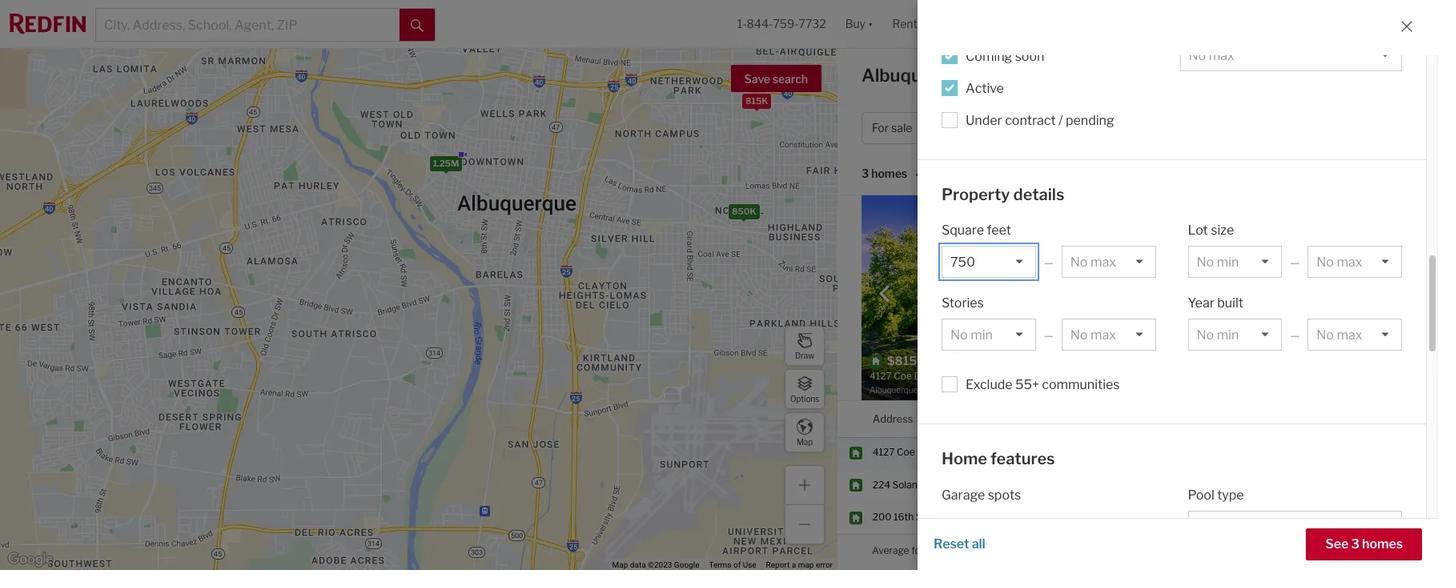 Task type: describe. For each thing, give the bounding box(es) containing it.
home type
[[1035, 121, 1092, 135]]

brick
[[1330, 209, 1353, 221]]

sale
[[892, 121, 913, 135]]

4+ radio
[[1084, 519, 1117, 552]]

on redfin
[[1335, 412, 1383, 425]]

sw
[[928, 511, 944, 523]]

guide
[[1377, 70, 1411, 85]]

for sale
[[872, 121, 913, 135]]

map for map
[[797, 437, 813, 447]]

beds
[[1138, 412, 1163, 425]]

previous button image
[[877, 286, 893, 302]]

home
[[1355, 209, 1380, 221]]

spots
[[988, 487, 1022, 503]]

report
[[766, 561, 790, 570]]

3 inside 3 homes •
[[862, 167, 869, 181]]

175 days
[[1335, 511, 1375, 523]]

$/sq.
[[1151, 260, 1174, 272]]

1+ radio
[[986, 519, 1018, 552]]

under contract / pending
[[966, 113, 1115, 128]]

4,911
[[1220, 511, 1243, 523]]

200 16th st sw
[[873, 511, 944, 523]]

quarter-
[[1181, 222, 1217, 234]]

$168
[[1233, 260, 1257, 272]]

pool
[[1188, 487, 1215, 503]]

year built
[[1188, 296, 1244, 311]]

report a map error link
[[766, 561, 833, 570]]

home for home type
[[1035, 121, 1066, 135]]

any option group
[[948, 519, 1150, 552]]

4127 coe dr ne
[[873, 446, 943, 458]]

4127 coe dr ne link
[[873, 446, 956, 460]]

error
[[816, 561, 833, 570]]

spacious,
[[1220, 209, 1263, 221]]

market insights link
[[1238, 52, 1334, 87]]

sq.ft. button
[[1220, 401, 1247, 437]]

in
[[1252, 222, 1260, 234]]

200 16th st sw link
[[873, 511, 956, 525]]

dr for coe
[[917, 446, 928, 458]]

7732
[[799, 17, 826, 31]]

market insights | city guide
[[1238, 70, 1411, 85]]

original owner! spacious, well-designed brick home on nearly quarter-acre lot in mid-city neighborhood close to altura p...
[[1151, 209, 1401, 247]]

garage
[[942, 487, 985, 503]]

terms
[[709, 561, 732, 570]]

5+ radio
[[1117, 519, 1150, 552]]

1-844-759-7732 link
[[738, 17, 826, 31]]

0 vertical spatial price
[[960, 121, 987, 135]]

albuquerque,
[[862, 65, 975, 86]]

815k
[[746, 95, 768, 106]]

save search
[[745, 72, 808, 86]]

coming
[[966, 48, 1013, 64]]

— for square feet
[[1044, 256, 1054, 269]]

square
[[942, 223, 985, 238]]

224 solano dr ne link
[[873, 479, 956, 492]]

reset all
[[934, 537, 986, 552]]

1-844-759-7732
[[738, 17, 826, 31]]

beds button
[[1138, 401, 1163, 437]]

$/sq. ft.
[[1151, 260, 1187, 272]]

save
[[745, 72, 771, 86]]

200
[[873, 511, 892, 523]]

none
[[1232, 304, 1257, 316]]

home for home features
[[942, 449, 988, 469]]

stories
[[942, 296, 984, 311]]

ne for 224 solano dr ne
[[938, 479, 952, 491]]

google
[[674, 561, 700, 570]]

any
[[955, 528, 979, 543]]

4.5
[[1179, 511, 1194, 523]]

4127
[[873, 446, 895, 458]]

exclude
[[966, 377, 1013, 393]]

feet
[[987, 223, 1012, 238]]

data
[[630, 561, 646, 570]]

st
[[916, 511, 926, 523]]

see
[[1326, 537, 1349, 552]]

2+ radio
[[1018, 519, 1051, 552]]

City, Address, School, Agent, ZIP search field
[[96, 9, 400, 41]]

city guide link
[[1350, 68, 1415, 87]]

1 vertical spatial for
[[912, 545, 925, 557]]

224 solano dr ne
[[873, 479, 952, 491]]

draw button
[[785, 326, 825, 366]]

baths
[[1179, 412, 1207, 425]]

map region
[[0, 0, 904, 570]]

reset all button
[[934, 529, 986, 561]]

close
[[1366, 222, 1390, 234]]

active
[[966, 81, 1004, 96]]

coming soon
[[966, 48, 1045, 64]]

favorite this home image
[[1402, 507, 1421, 526]]

more
[[1192, 235, 1216, 247]]

for sale button
[[862, 112, 943, 144]]

average for albuquerque:
[[872, 545, 987, 557]]

save search button
[[731, 65, 822, 92]]

type for home type
[[1069, 121, 1092, 135]]

square feet
[[942, 223, 1012, 238]]

1-
[[738, 17, 747, 31]]

1 vertical spatial $255
[[1277, 545, 1301, 557]]



Task type: vqa. For each thing, say whether or not it's contained in the screenshot.
Bay Equity Home Loans button
no



Task type: locate. For each thing, give the bounding box(es) containing it.
— for year built
[[1291, 328, 1300, 342]]

0 horizontal spatial price button
[[950, 112, 1018, 144]]

•
[[916, 168, 919, 182]]

mid-
[[1262, 222, 1283, 234]]

0 vertical spatial for
[[1075, 65, 1099, 86]]

0 vertical spatial ne
[[930, 446, 943, 458]]

year for year built
[[1296, 260, 1316, 272]]

dr right solano in the bottom right of the page
[[926, 479, 936, 491]]

designed
[[1287, 209, 1328, 221]]

baths button
[[1179, 401, 1207, 437]]

terms of use
[[709, 561, 757, 570]]

0 vertical spatial dr
[[917, 446, 928, 458]]

price down active
[[960, 121, 987, 135]]

price button up $815,000
[[1044, 401, 1070, 437]]

homes inside 3 homes •
[[872, 167, 908, 181]]

neighborhood
[[1301, 222, 1364, 234]]

map
[[797, 437, 813, 447], [612, 561, 628, 570]]

— left built
[[1291, 256, 1300, 269]]

2 albuquerque from the top
[[971, 511, 1029, 523]]

1 vertical spatial albuquerque
[[971, 511, 1029, 523]]

home type button
[[1024, 112, 1123, 144]]

0 vertical spatial price button
[[950, 112, 1018, 144]]

Any radio
[[948, 519, 986, 552]]

more link
[[1192, 235, 1216, 247]]

albuquerque down home features
[[971, 479, 1029, 491]]

photo of 4127 coe dr ne, albuquerque, nm 87110 image
[[862, 195, 1138, 401]]

$255 left 175
[[1285, 511, 1309, 523]]

home features
[[942, 449, 1055, 469]]

city
[[1350, 70, 1375, 85]]

lot size
[[1188, 223, 1235, 238]]

search
[[773, 72, 808, 86]]

all
[[972, 537, 986, 552]]

days right 175
[[1353, 511, 1375, 523]]

$255 left 41
[[1277, 545, 1301, 557]]

1 horizontal spatial price button
[[1044, 401, 1070, 437]]

1 horizontal spatial type
[[1218, 487, 1245, 503]]

redfin
[[1351, 412, 1383, 425]]

$815,000
[[1044, 446, 1089, 458]]

map left data
[[612, 561, 628, 570]]

1 vertical spatial year
[[1188, 296, 1215, 311]]

average
[[872, 545, 910, 557]]

coe
[[897, 446, 915, 458]]

for
[[1075, 65, 1099, 86], [912, 545, 925, 557]]

©2023
[[648, 561, 672, 570]]

1 vertical spatial price
[[1044, 412, 1070, 425]]

homes inside button
[[1363, 537, 1403, 552]]

price button down active
[[950, 112, 1018, 144]]

1 vertical spatial days
[[1338, 545, 1360, 557]]

options button
[[785, 369, 825, 409]]

1 albuquerque from the top
[[971, 479, 1029, 491]]

1 horizontal spatial for
[[1075, 65, 1099, 86]]

map inside button
[[797, 437, 813, 447]]

0 vertical spatial map
[[797, 437, 813, 447]]

41 days
[[1326, 545, 1360, 557]]

0 vertical spatial home
[[1035, 121, 1066, 135]]

0 vertical spatial days
[[1353, 511, 1375, 523]]

acre
[[1217, 222, 1237, 234]]

1 horizontal spatial map
[[797, 437, 813, 447]]

map data ©2023 google
[[612, 561, 700, 570]]

3 left •
[[862, 167, 869, 181]]

0 vertical spatial homes
[[872, 167, 908, 181]]

4
[[1138, 511, 1144, 523]]

albuquerque for 200 16th st sw
[[971, 511, 1029, 523]]

features
[[991, 449, 1055, 469]]

homes
[[1012, 65, 1071, 86]]

$/sq.ft. button
[[1285, 401, 1322, 437]]

year for year built
[[1188, 296, 1215, 311]]

for
[[872, 121, 889, 135]]

1 vertical spatial homes
[[1363, 537, 1403, 552]]

type for pool type
[[1218, 487, 1245, 503]]

1 vertical spatial home
[[942, 449, 988, 469]]

0 horizontal spatial home
[[942, 449, 988, 469]]

1 horizontal spatial price
[[1044, 412, 1070, 425]]

0 horizontal spatial 3
[[862, 167, 869, 181]]

1 vertical spatial dr
[[926, 479, 936, 491]]

3 inside button
[[1352, 537, 1360, 552]]

— for lot size
[[1291, 256, 1300, 269]]

see 3 homes button
[[1307, 529, 1423, 561]]

0 vertical spatial 3
[[862, 167, 869, 181]]

0 horizontal spatial price
[[960, 121, 987, 135]]

1 horizontal spatial home
[[1035, 121, 1066, 135]]

soon
[[1015, 48, 1045, 64]]

albuquerque down spots at the right bottom of the page
[[971, 511, 1029, 523]]

16th
[[894, 511, 914, 523]]

|
[[1340, 70, 1343, 85]]

type right /
[[1069, 121, 1092, 135]]

for left sale in the top right of the page
[[1075, 65, 1099, 86]]

albuquerque
[[971, 479, 1029, 491], [971, 511, 1029, 523]]

pending
[[1066, 113, 1115, 128]]

$1,250,000
[[1044, 511, 1097, 523]]

1 horizontal spatial year
[[1296, 260, 1316, 272]]

list box
[[1180, 39, 1403, 71], [942, 246, 1036, 278], [1062, 246, 1156, 278], [1188, 246, 1283, 278], [1308, 246, 1403, 278], [942, 319, 1036, 351], [1062, 319, 1156, 351], [1188, 319, 1283, 351], [1308, 319, 1403, 351], [1188, 511, 1403, 543]]

well-
[[1265, 209, 1287, 221]]

contract
[[1005, 113, 1056, 128]]

map down options
[[797, 437, 813, 447]]

— down details
[[1044, 256, 1054, 269]]

location
[[971, 412, 1014, 425]]

home inside button
[[1035, 121, 1066, 135]]

ne right coe
[[930, 446, 943, 458]]

map for map data ©2023 google
[[612, 561, 628, 570]]

0 horizontal spatial map
[[612, 561, 628, 570]]

0 horizontal spatial type
[[1069, 121, 1092, 135]]

submit search image
[[411, 19, 424, 32]]

albuquerque:
[[927, 545, 987, 557]]

ne up sw
[[938, 479, 952, 491]]

1 horizontal spatial homes
[[1363, 537, 1403, 552]]

for right average
[[912, 545, 925, 557]]

— down year built
[[1291, 328, 1300, 342]]

albuquerque for 224 solano dr ne
[[971, 479, 1029, 491]]

homes left •
[[872, 167, 908, 181]]

1 vertical spatial price button
[[1044, 401, 1070, 437]]

type inside home type button
[[1069, 121, 1092, 135]]

homes down 175 days
[[1363, 537, 1403, 552]]

1 horizontal spatial 3
[[1352, 537, 1360, 552]]

0 vertical spatial albuquerque
[[971, 479, 1029, 491]]

homes
[[872, 167, 908, 181], [1363, 537, 1403, 552]]

$255
[[1285, 511, 1309, 523], [1277, 545, 1301, 557]]

0 horizontal spatial for
[[912, 545, 925, 557]]

altura
[[1151, 235, 1179, 247]]

41
[[1326, 545, 1336, 557]]

days right 41
[[1338, 545, 1360, 557]]

exclude 55+ communities
[[966, 377, 1120, 393]]

terms of use link
[[709, 561, 757, 570]]

type up 4,911 at bottom
[[1218, 487, 1245, 503]]

0 vertical spatial year
[[1296, 260, 1316, 272]]

property
[[942, 185, 1010, 204]]

1 vertical spatial type
[[1218, 487, 1245, 503]]

a
[[792, 561, 796, 570]]

lot
[[1239, 222, 1250, 234]]

dr
[[917, 446, 928, 458], [926, 479, 936, 491]]

844-
[[747, 17, 773, 31]]

details
[[1014, 185, 1065, 204]]

map
[[798, 561, 814, 570]]

0 horizontal spatial year
[[1188, 296, 1215, 311]]

on redfin button
[[1335, 401, 1383, 437]]

address button
[[873, 401, 914, 437]]

3+ radio
[[1051, 519, 1084, 552]]

under
[[966, 113, 1003, 128]]

759-
[[773, 17, 799, 31]]

1.25m
[[433, 157, 459, 169]]

3 right see
[[1352, 537, 1360, 552]]

dr right coe
[[917, 446, 928, 458]]

— for stories
[[1044, 328, 1054, 342]]

of
[[734, 561, 741, 570]]

google image
[[4, 550, 57, 570]]

albuquerque, nm homes for sale
[[862, 65, 1139, 86]]

1 vertical spatial map
[[612, 561, 628, 570]]

days for 175 days
[[1353, 511, 1375, 523]]

built
[[1218, 296, 1244, 311]]

year built
[[1296, 260, 1339, 272]]

1 vertical spatial 3
[[1352, 537, 1360, 552]]

0 horizontal spatial homes
[[872, 167, 908, 181]]

report a map error
[[766, 561, 833, 570]]

built
[[1318, 260, 1339, 272]]

solano
[[893, 479, 924, 491]]

nm
[[978, 65, 1008, 86]]

224
[[873, 479, 891, 491]]

property details
[[942, 185, 1065, 204]]

lot
[[1188, 223, 1209, 238]]

0 vertical spatial $255
[[1285, 511, 1309, 523]]

—
[[1044, 256, 1054, 269], [1291, 256, 1300, 269], [1044, 328, 1054, 342], [1291, 328, 1300, 342]]

ne for 4127 coe dr ne
[[930, 446, 943, 458]]

dr for solano
[[926, 479, 936, 491]]

1986
[[1378, 260, 1402, 272]]

3 homes •
[[862, 167, 919, 182]]

3
[[862, 167, 869, 181], [1352, 537, 1360, 552]]

use
[[743, 561, 757, 570]]

price up $815,000
[[1044, 412, 1070, 425]]

— up exclude 55+ communities
[[1044, 328, 1054, 342]]

reset
[[934, 537, 970, 552]]

175
[[1335, 511, 1351, 523]]

days for 41 days
[[1338, 545, 1360, 557]]

location button
[[971, 401, 1014, 437]]

0 vertical spatial type
[[1069, 121, 1092, 135]]

on
[[1382, 209, 1394, 221]]

1 vertical spatial ne
[[938, 479, 952, 491]]



